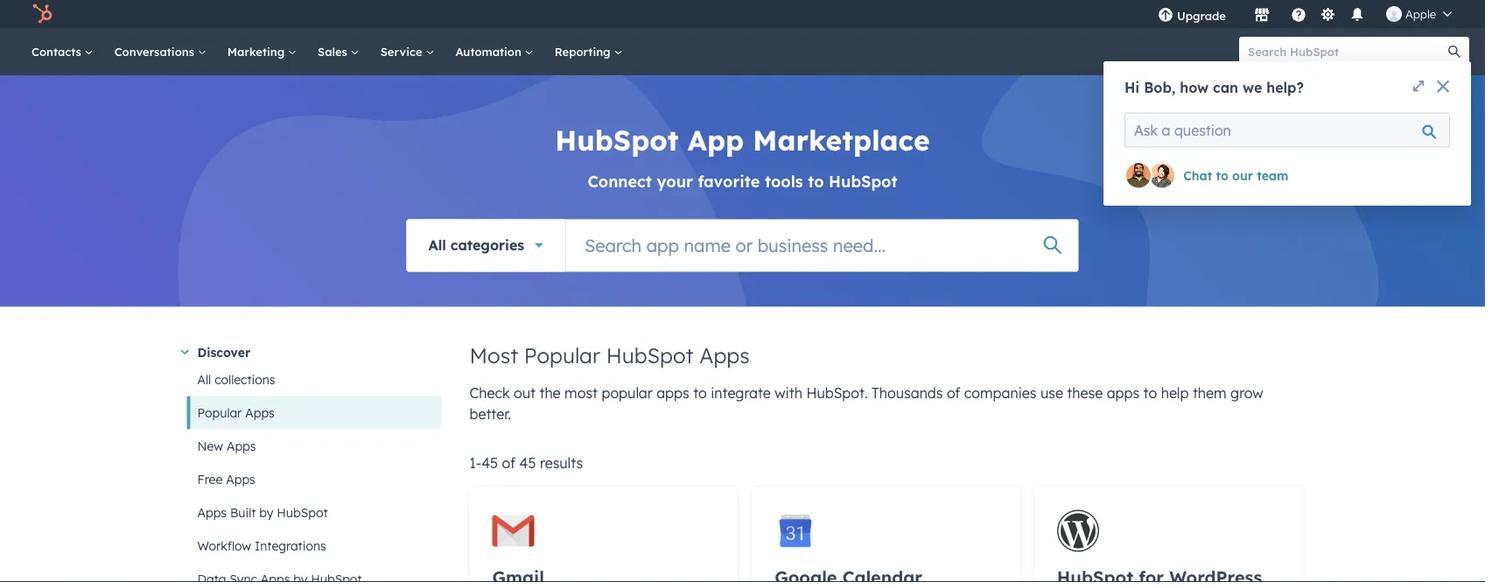 Task type: locate. For each thing, give the bounding box(es) containing it.
all inside popup button
[[428, 236, 446, 254]]

all for all collections
[[197, 372, 211, 387]]

2 horizontal spatial to
[[1144, 384, 1157, 401]]

build apps
[[1239, 105, 1291, 118]]

reporting
[[555, 44, 614, 59]]

sales link
[[307, 28, 370, 75]]

hubspot inside "link"
[[277, 505, 328, 520]]

menu containing apple
[[1146, 0, 1464, 28]]

marketplace
[[753, 123, 930, 158]]

45
[[481, 454, 498, 471], [519, 454, 536, 471]]

menu
[[1146, 0, 1464, 28]]

45 left results
[[519, 454, 536, 471]]

marketplaces button
[[1244, 0, 1280, 28]]

apps right popular at left bottom
[[657, 384, 689, 401]]

apps right new
[[227, 438, 256, 453]]

new apps link
[[187, 429, 442, 463]]

1 horizontal spatial of
[[947, 384, 960, 401]]

0 vertical spatial all
[[428, 236, 446, 254]]

with
[[775, 384, 803, 401]]

better.
[[470, 405, 511, 422]]

to left integrate
[[693, 384, 707, 401]]

popular
[[524, 342, 600, 368], [197, 405, 242, 420]]

integrations
[[255, 538, 326, 553]]

conversations link
[[104, 28, 217, 75]]

collections
[[215, 372, 275, 387]]

conversations
[[114, 44, 198, 59]]

of right thousands
[[947, 384, 960, 401]]

results
[[540, 454, 583, 471]]

0 horizontal spatial 45
[[481, 454, 498, 471]]

these
[[1067, 384, 1103, 401]]

apple button
[[1376, 0, 1463, 28]]

apps right these
[[1107, 384, 1140, 401]]

hubspot down "marketplace"
[[829, 172, 898, 191]]

0 horizontal spatial all
[[197, 372, 211, 387]]

manage
[[1138, 105, 1178, 118]]

thousands
[[872, 384, 943, 401]]

hubspot down free apps link
[[277, 505, 328, 520]]

workflow
[[197, 538, 251, 553]]

1 horizontal spatial all
[[428, 236, 446, 254]]

workflow integrations link
[[187, 529, 442, 562]]

all collections
[[197, 372, 275, 387]]

free
[[197, 471, 223, 487]]

notifications button
[[1343, 0, 1372, 28]]

all down discover
[[197, 372, 211, 387]]

popular
[[602, 384, 653, 401]]

most
[[565, 384, 598, 401]]

hubspot app marketplace link
[[555, 123, 930, 158]]

workflow integrations
[[197, 538, 326, 553]]

1-
[[470, 454, 481, 471]]

hubspot app marketplace
[[555, 123, 930, 158]]

of inside check out the most popular apps to integrate with hubspot. thousands of companies use these apps to help them grow better.
[[947, 384, 960, 401]]

of
[[947, 384, 960, 401], [502, 454, 516, 471]]

of right 1-
[[502, 454, 516, 471]]

marketing link
[[217, 28, 307, 75]]

help image
[[1291, 8, 1307, 24]]

check out the most popular apps to integrate with hubspot. thousands of companies use these apps to help them grow better.
[[470, 384, 1263, 422]]

1 horizontal spatial to
[[808, 172, 824, 191]]

reporting link
[[544, 28, 633, 75]]

hubspot
[[555, 123, 679, 158], [829, 172, 898, 191], [606, 342, 694, 368], [277, 505, 328, 520]]

manage apps
[[1138, 105, 1206, 118]]

0 vertical spatial of
[[947, 384, 960, 401]]

them
[[1193, 384, 1227, 401]]

1 vertical spatial all
[[197, 372, 211, 387]]

Search app name or business need... search field
[[566, 219, 1079, 272]]

integrate
[[711, 384, 771, 401]]

new
[[197, 438, 223, 453]]

tools
[[765, 172, 803, 191]]

45 down better.
[[481, 454, 498, 471]]

apps
[[1181, 105, 1206, 118], [1267, 105, 1291, 118], [657, 384, 689, 401], [1107, 384, 1140, 401]]

hubspot link
[[21, 4, 66, 25]]

2 45 from the left
[[519, 454, 536, 471]]

apps right free on the bottom left
[[226, 471, 255, 487]]

1 vertical spatial popular
[[197, 405, 242, 420]]

1-45 of 45 results
[[470, 454, 583, 471]]

1 horizontal spatial 45
[[519, 454, 536, 471]]

all for all categories
[[428, 236, 446, 254]]

1 vertical spatial of
[[502, 454, 516, 471]]

out
[[514, 384, 536, 401]]

apps for free apps
[[226, 471, 255, 487]]

popular up new apps
[[197, 405, 242, 420]]

popular up the the
[[524, 342, 600, 368]]

to left help
[[1144, 384, 1157, 401]]

apps inside "link"
[[197, 505, 227, 520]]

categories
[[451, 236, 524, 254]]

apps built by hubspot
[[197, 505, 328, 520]]

automation
[[455, 44, 525, 59]]

to
[[808, 172, 824, 191], [693, 384, 707, 401], [1144, 384, 1157, 401]]

all
[[428, 236, 446, 254], [197, 372, 211, 387]]

to right tools
[[808, 172, 824, 191]]

built
[[230, 505, 256, 520]]

contacts link
[[21, 28, 104, 75]]

all left the categories
[[428, 236, 446, 254]]

apps
[[700, 342, 750, 368], [245, 405, 275, 420], [227, 438, 256, 453], [226, 471, 255, 487], [197, 505, 227, 520]]

connect your favorite tools to hubspot
[[588, 172, 898, 191]]

apps left built
[[197, 505, 227, 520]]

0 vertical spatial popular
[[524, 342, 600, 368]]

apps right build
[[1267, 105, 1291, 118]]

bob builder image
[[1386, 6, 1402, 22]]

apps down collections
[[245, 405, 275, 420]]

search image
[[1449, 46, 1461, 58]]



Task type: describe. For each thing, give the bounding box(es) containing it.
use
[[1041, 384, 1063, 401]]

discover
[[197, 344, 250, 360]]

upgrade image
[[1158, 8, 1174, 24]]

apps for new apps
[[227, 438, 256, 453]]

manage apps link
[[1126, 100, 1217, 123]]

upgrade
[[1177, 8, 1226, 23]]

help
[[1161, 384, 1189, 401]]

hubspot.
[[806, 384, 868, 401]]

settings image
[[1320, 7, 1336, 23]]

apps for popular apps
[[245, 405, 275, 420]]

1 45 from the left
[[481, 454, 498, 471]]

most popular hubspot apps
[[470, 342, 750, 368]]

service
[[380, 44, 426, 59]]

build apps link
[[1228, 100, 1303, 123]]

app
[[688, 123, 744, 158]]

connect
[[588, 172, 652, 191]]

apple
[[1406, 7, 1436, 21]]

0 horizontal spatial to
[[693, 384, 707, 401]]

favorite
[[698, 172, 760, 191]]

hubspot up popular at left bottom
[[606, 342, 694, 368]]

apps built by hubspot link
[[187, 496, 442, 529]]

free apps
[[197, 471, 255, 487]]

popular apps
[[197, 405, 275, 420]]

service link
[[370, 28, 445, 75]]

your
[[657, 172, 693, 191]]

companies
[[964, 384, 1037, 401]]

hubspot image
[[32, 4, 53, 25]]

help button
[[1284, 0, 1314, 28]]

all categories button
[[407, 219, 566, 272]]

most
[[470, 342, 518, 368]]

apps up integrate
[[700, 342, 750, 368]]

by
[[259, 505, 273, 520]]

caret image
[[181, 350, 189, 354]]

settings link
[[1317, 5, 1339, 23]]

contacts
[[32, 44, 85, 59]]

apps right manage
[[1181, 105, 1206, 118]]

grow
[[1231, 384, 1263, 401]]

check
[[470, 384, 510, 401]]

build
[[1239, 105, 1264, 118]]

marketing
[[227, 44, 288, 59]]

Search HubSpot search field
[[1239, 37, 1454, 67]]

marketplaces image
[[1254, 8, 1270, 24]]

notifications image
[[1350, 8, 1365, 24]]

all categories
[[428, 236, 524, 254]]

1 horizontal spatial popular
[[524, 342, 600, 368]]

the
[[540, 384, 561, 401]]

0 horizontal spatial of
[[502, 454, 516, 471]]

all collections link
[[187, 363, 442, 396]]

sales
[[318, 44, 351, 59]]

discover button
[[181, 342, 442, 363]]

automation link
[[445, 28, 544, 75]]

free apps link
[[187, 463, 442, 496]]

search button
[[1440, 37, 1470, 67]]

new apps
[[197, 438, 256, 453]]

hubspot up connect
[[555, 123, 679, 158]]

0 horizontal spatial popular
[[197, 405, 242, 420]]

popular apps link
[[187, 396, 442, 429]]



Task type: vqa. For each thing, say whether or not it's contained in the screenshot.
of to the top
yes



